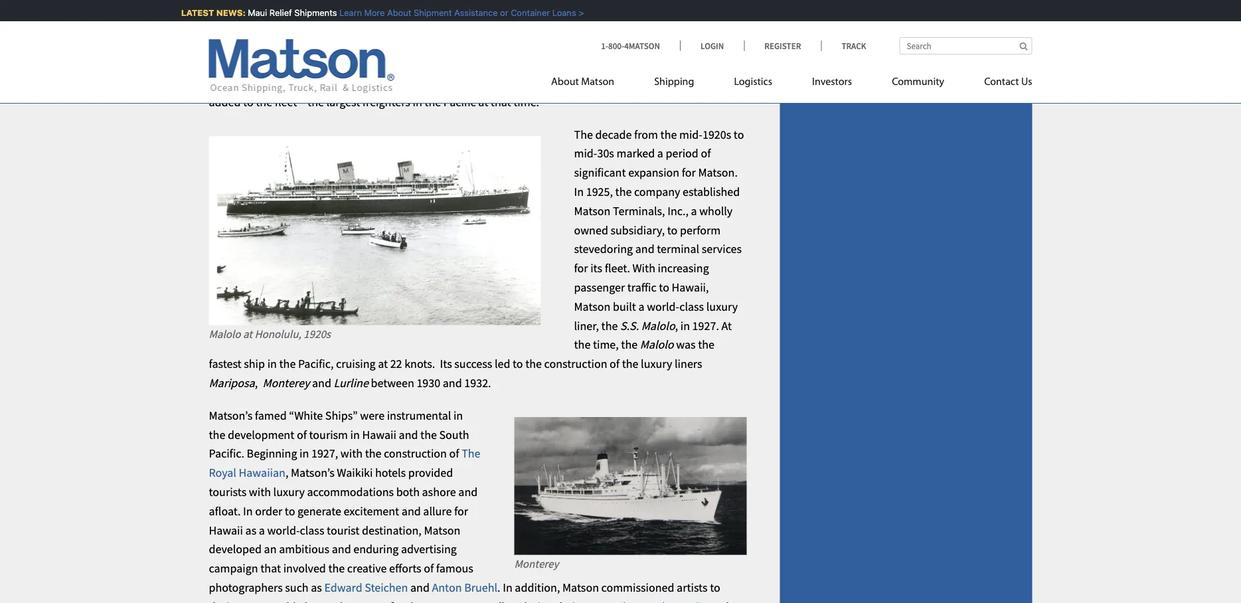 Task type: locate. For each thing, give the bounding box(es) containing it.
1 vertical spatial world-
[[267, 523, 300, 538]]

malolo at honolulu, 1920s
[[209, 327, 331, 341]]

with
[[633, 261, 656, 276]]

that down an
[[261, 561, 281, 576]]

a down order
[[259, 523, 265, 538]]

was inside the when world war i broke out, most of the matson fleet was requisitioned by the government as troopships and military cargo carriers. other matson vessels continued to serve hawaii's needs throughout the war. after the war, matson ships reverted to civilian duty and the steamers
[[475, 37, 495, 52]]

in left 1925,
[[574, 185, 584, 199]]

with
[[341, 446, 363, 461], [249, 485, 271, 500]]

1 vertical spatial monterey
[[514, 557, 559, 571]]

1 horizontal spatial that
[[491, 95, 511, 110]]

0 vertical spatial at
[[478, 95, 488, 110]]

1 horizontal spatial the
[[574, 127, 593, 142]]

0 horizontal spatial ss
[[553, 76, 565, 91]]

as up throughout on the right top of the page
[[663, 37, 674, 52]]

time.
[[514, 95, 539, 110]]

blue matson logo with ocean, shipping, truck, rail and logistics written beneath it. image
[[209, 39, 395, 94]]

generate
[[298, 504, 341, 519]]

0 vertical spatial as
[[663, 37, 674, 52]]

0 horizontal spatial world-
[[267, 523, 300, 538]]

beginning
[[247, 446, 297, 461]]

class inside , matson's waikiki hotels provided tourists with luxury accommodations both ashore and afloat. in order to generate excitement and allure for hawaii as a world-class tourist destination, matson developed an ambitious and enduring advertising campaign that involved the creative efforts of famous photographers such as
[[300, 523, 324, 538]]

1 horizontal spatial were
[[698, 76, 722, 91]]

and up after on the top left of the page
[[209, 56, 228, 71]]

2 horizontal spatial in
[[574, 185, 584, 199]]

ss down hawaii's
[[553, 76, 565, 91]]

0 vertical spatial hawaii
[[362, 427, 397, 442]]

ambitious
[[279, 542, 330, 557]]

construction down 'time,'
[[544, 357, 607, 372]]

as up developed
[[245, 523, 257, 538]]

matson up '–'
[[277, 76, 313, 91]]

afloat.
[[209, 504, 241, 519]]

, left 1927.
[[675, 318, 678, 333]]

1 vertical spatial were
[[360, 408, 385, 423]]

0 vertical spatial matson's
[[209, 408, 253, 423]]

0 horizontal spatial that
[[261, 561, 281, 576]]

1 horizontal spatial class
[[680, 299, 704, 314]]

and up with
[[636, 242, 655, 257]]

2 horizontal spatial for
[[682, 165, 696, 180]]

1 horizontal spatial 1920s
[[703, 127, 732, 142]]

matson up civilian
[[376, 56, 412, 71]]

, inside , matson's waikiki hotels provided tourists with luxury accommodations both ashore and afloat. in order to generate excitement and allure for hawaii as a world-class tourist destination, matson developed an ambitious and enduring advertising campaign that involved the creative efforts of famous photographers such as
[[286, 466, 289, 481]]

ship
[[244, 357, 265, 372]]

at inside were added to the fleet – the largest freighters in the pacific at that time.
[[478, 95, 488, 110]]

0 vertical spatial 1920s
[[703, 127, 732, 142]]

in inside , matson's waikiki hotels provided tourists with luxury accommodations both ashore and afloat. in order to generate excitement and allure for hawaii as a world-class tourist destination, matson developed an ambitious and enduring advertising campaign that involved the creative efforts of famous photographers such as
[[243, 504, 253, 519]]

track link
[[821, 40, 867, 51]]

the up edward
[[328, 561, 345, 576]]

edward
[[324, 580, 362, 595]]

2 vertical spatial for
[[454, 504, 468, 519]]

the right led
[[526, 357, 542, 372]]

matson
[[412, 37, 448, 52], [376, 56, 412, 71], [277, 76, 313, 91], [581, 77, 615, 87], [574, 204, 611, 219], [574, 299, 611, 314], [424, 523, 461, 538], [563, 580, 599, 595]]

1925,
[[586, 185, 613, 199]]

1 vertical spatial fleet
[[275, 95, 297, 110]]

1 vertical spatial construction
[[384, 446, 447, 461]]

of down south
[[449, 446, 459, 461]]

1 horizontal spatial about
[[551, 77, 579, 87]]

top menu navigation
[[551, 70, 1033, 97]]

led
[[495, 357, 510, 372]]

2 vertical spatial as
[[311, 580, 322, 595]]

0 horizontal spatial construction
[[384, 446, 447, 461]]

1920s up pacific,
[[304, 327, 331, 341]]

1 horizontal spatial world-
[[647, 299, 680, 314]]

of up matson.
[[701, 146, 711, 161]]

>
[[575, 8, 581, 18]]

mid- up significant
[[574, 146, 597, 161]]

1 vertical spatial class
[[300, 523, 324, 538]]

ashore
[[422, 485, 456, 500]]

the up 'time,'
[[602, 318, 618, 333]]

0 horizontal spatial hawaii
[[209, 523, 243, 538]]

, down ship
[[255, 376, 258, 391]]

matson down allure
[[424, 523, 461, 538]]

the inside the decade from the mid-1920s to mid-30s marked a period of significant expansion for matson. in 1925, the company established matson terminals, inc., a wholly owned subsidiary, to perform stevedoring and terminal services for its fleet. with increasing passenger traffic to hawaii, matson built a world-class luxury liner, the
[[574, 127, 593, 142]]

after
[[209, 76, 232, 91]]

in left 1927.
[[681, 318, 690, 333]]

or
[[497, 8, 505, 18]]

to left the serve at top
[[506, 56, 516, 71]]

2 horizontal spatial ,
[[675, 318, 678, 333]]

0 vertical spatial ,
[[675, 318, 678, 333]]

luxury up order
[[273, 485, 305, 500]]

the down south
[[462, 446, 481, 461]]

0 vertical spatial for
[[682, 165, 696, 180]]

out,
[[330, 37, 350, 52]]

0 horizontal spatial mid-
[[574, 146, 597, 161]]

, inside , in 1927. at the time, the
[[675, 318, 678, 333]]

2 vertical spatial in
[[503, 580, 513, 595]]

as inside the when world war i broke out, most of the matson fleet was requisitioned by the government as troopships and military cargo carriers. other matson vessels continued to serve hawaii's needs throughout the war. after the war, matson ships reverted to civilian duty and the steamers
[[663, 37, 674, 52]]

in up south
[[454, 408, 463, 423]]

world- up an
[[267, 523, 300, 538]]

accommodations
[[307, 485, 394, 500]]

1 vertical spatial matson's
[[291, 466, 335, 481]]

pacific,
[[298, 357, 334, 372]]

with inside , matson's waikiki hotels provided tourists with luxury accommodations both ashore and afloat. in order to generate excitement and allure for hawaii as a world-class tourist destination, matson developed an ambitious and enduring advertising campaign that involved the creative efforts of famous photographers such as
[[249, 485, 271, 500]]

1932.
[[465, 376, 491, 391]]

the down instrumental
[[421, 427, 437, 442]]

0 horizontal spatial for
[[454, 504, 468, 519]]

class inside the decade from the mid-1920s to mid-30s marked a period of significant expansion for matson. in 1925, the company established matson terminals, inc., a wholly owned subsidiary, to perform stevedoring and terminal services for its fleet. with increasing passenger traffic to hawaii, matson built a world-class luxury liner, the
[[680, 299, 704, 314]]

ss down throughout on the right top of the page
[[638, 76, 651, 91]]

as up the keepsake
[[311, 580, 322, 595]]

0 horizontal spatial monterey
[[263, 376, 310, 391]]

0 horizontal spatial in
[[243, 504, 253, 519]]

0 vertical spatial about
[[384, 8, 408, 18]]

register link
[[744, 40, 821, 51]]

with up "waikiki"
[[341, 446, 363, 461]]

mid- up 'period' at the top right of the page
[[680, 127, 703, 142]]

in inside was the fastest ship in the pacific, cruising at 22 knots.  its success led to the construction of the luxury liners mariposa , monterey and lurline between 1930 and 1932.
[[267, 357, 277, 372]]

in left 1927,
[[300, 446, 309, 461]]

matson's down 1927,
[[291, 466, 335, 481]]

the
[[574, 127, 593, 142], [462, 446, 481, 461]]

broke
[[299, 37, 328, 52]]

hawaii inside , matson's waikiki hotels provided tourists with luxury accommodations both ashore and afloat. in order to generate excitement and allure for hawaii as a world-class tourist destination, matson developed an ambitious and enduring advertising campaign that involved the creative efforts of famous photographers such as
[[209, 523, 243, 538]]

at left honolulu,
[[243, 327, 252, 341]]

by
[[566, 37, 578, 52]]

and inside the decade from the mid-1920s to mid-30s marked a period of significant expansion for matson. in 1925, the company established matson terminals, inc., a wholly owned subsidiary, to perform stevedoring and terminal services for its fleet. with increasing passenger traffic to hawaii, matson built a world-class luxury liner, the
[[636, 242, 655, 257]]

None search field
[[900, 37, 1033, 54]]

to right traffic
[[659, 280, 670, 295]]

0 horizontal spatial ,
[[255, 376, 258, 391]]

fleet inside were added to the fleet – the largest freighters in the pacific at that time.
[[275, 95, 297, 110]]

troopships
[[676, 37, 730, 52]]

1 vertical spatial in
[[243, 504, 253, 519]]

world- up s.s. malolo
[[647, 299, 680, 314]]

about down hawaii's
[[551, 77, 579, 87]]

monterey up addition, on the left bottom of the page
[[514, 557, 559, 571]]

in inside the decade from the mid-1920s to mid-30s marked a period of significant expansion for matson. in 1925, the company established matson terminals, inc., a wholly owned subsidiary, to perform stevedoring and terminal services for its fleet. with increasing passenger traffic to hawaii, matson built a world-class luxury liner, the
[[574, 185, 584, 199]]

fleet up continued
[[450, 37, 473, 52]]

and down needs
[[616, 76, 636, 91]]

"white
[[289, 408, 323, 423]]

advertising
[[401, 542, 457, 557]]

1 horizontal spatial construction
[[544, 357, 607, 372]]

1 vertical spatial with
[[249, 485, 271, 500]]

with down "hawaiian"
[[249, 485, 271, 500]]

matson up vessels
[[412, 37, 448, 52]]

0 vertical spatial in
[[574, 185, 584, 199]]

1 horizontal spatial at
[[378, 357, 388, 372]]

0 horizontal spatial with
[[249, 485, 271, 500]]

in down ships"
[[350, 427, 360, 442]]

that left 'time.'
[[491, 95, 511, 110]]

0 horizontal spatial matson's
[[209, 408, 253, 423]]

in inside were added to the fleet – the largest freighters in the pacific at that time.
[[413, 95, 422, 110]]

the inside the royal hawaiian
[[462, 446, 481, 461]]

2 vertical spatial at
[[378, 357, 388, 372]]

0 horizontal spatial luxury
[[273, 485, 305, 500]]

1 horizontal spatial for
[[574, 261, 588, 276]]

1920s up matson.
[[703, 127, 732, 142]]

container
[[507, 8, 547, 18]]

malolo right s.s. at the bottom of page
[[642, 318, 675, 333]]

was up the liners
[[676, 338, 696, 353]]

0 vertical spatial mid-
[[680, 127, 703, 142]]

construction inside was the fastest ship in the pacific, cruising at 22 knots.  its success led to the construction of the luxury liners mariposa , monterey and lurline between 1930 and 1932.
[[544, 357, 607, 372]]

the down s.s. at the bottom of page
[[621, 338, 638, 353]]

and down pacific,
[[312, 376, 331, 391]]

about
[[384, 8, 408, 18], [551, 77, 579, 87]]

0 horizontal spatial about
[[384, 8, 408, 18]]

matson up the liner,
[[574, 299, 611, 314]]

company
[[634, 185, 681, 199]]

1 vertical spatial hawaii
[[209, 523, 243, 538]]

0 horizontal spatial was
[[475, 37, 495, 52]]

1 horizontal spatial luxury
[[641, 357, 672, 372]]

vessels
[[415, 56, 450, 71]]

2 vertical spatial ,
[[286, 466, 289, 481]]

1 horizontal spatial matson's
[[291, 466, 335, 481]]

0 horizontal spatial as
[[245, 523, 257, 538]]

for inside , matson's waikiki hotels provided tourists with luxury accommodations both ashore and afloat. in order to generate excitement and allure for hawaii as a world-class tourist destination, matson developed an ambitious and enduring advertising campaign that involved the creative efforts of famous photographers such as
[[454, 504, 468, 519]]

were inside "matson's famed "white ships" were instrumental in the development of tourism in hawaii and the south pacific. beginning in 1927, with the construction of"
[[360, 408, 385, 423]]

0 vertical spatial were
[[698, 76, 722, 91]]

of inside , matson's waikiki hotels provided tourists with luxury accommodations both ashore and afloat. in order to generate excitement and allure for hawaii as a world-class tourist destination, matson developed an ambitious and enduring advertising campaign that involved the creative efforts of famous photographers such as
[[424, 561, 434, 576]]

of inside was the fastest ship in the pacific, cruising at 22 knots.  its success led to the construction of the luxury liners mariposa , monterey and lurline between 1930 and 1932.
[[610, 357, 620, 372]]

pacific.
[[209, 446, 244, 461]]

learn more about shipment assistance or container loans > link
[[336, 8, 581, 18]]

famed
[[255, 408, 287, 423]]

enduring
[[354, 542, 399, 557]]

world- inside , matson's waikiki hotels provided tourists with luxury accommodations both ashore and afloat. in order to generate excitement and allure for hawaii as a world-class tourist destination, matson developed an ambitious and enduring advertising campaign that involved the creative efforts of famous photographers such as
[[267, 523, 300, 538]]

2 horizontal spatial luxury
[[707, 299, 738, 314]]

to inside , matson's waikiki hotels provided tourists with luxury accommodations both ashore and afloat. in order to generate excitement and allure for hawaii as a world-class tourist destination, matson developed an ambitious and enduring advertising campaign that involved the creative efforts of famous photographers such as
[[285, 504, 295, 519]]

1 vertical spatial about
[[551, 77, 579, 87]]

fleet.
[[605, 261, 630, 276]]

in left order
[[243, 504, 253, 519]]

ii
[[566, 8, 572, 22]]

contact us
[[984, 77, 1033, 87]]

was inside was the fastest ship in the pacific, cruising at 22 knots.  its success led to the construction of the luxury liners mariposa , monterey and lurline between 1930 and 1932.
[[676, 338, 696, 353]]

contact us link
[[965, 70, 1033, 97]]

of down '"white'
[[297, 427, 307, 442]]

, matson's waikiki hotels provided tourists with luxury accommodations both ashore and afloat. in order to generate excitement and allure for hawaii as a world-class tourist destination, matson developed an ambitious and enduring advertising campaign that involved the creative efforts of famous photographers such as
[[209, 466, 478, 595]]

1 vertical spatial mid-
[[574, 146, 597, 161]]

about inside top menu navigation
[[551, 77, 579, 87]]

memorable
[[244, 600, 302, 603]]

fleet inside the when world war i broke out, most of the matson fleet was requisitioned by the government as troopships and military cargo carriers. other matson vessels continued to serve hawaii's needs throughout the war. after the war, matson ships reverted to civilian duty and the steamers
[[450, 37, 473, 52]]

0 vertical spatial fleet
[[450, 37, 473, 52]]

2 vertical spatial luxury
[[273, 485, 305, 500]]

added
[[209, 95, 241, 110]]

for right allure
[[454, 504, 468, 519]]

waikiki
[[337, 466, 373, 481]]

login link
[[680, 40, 744, 51]]

0 vertical spatial lurline
[[531, 8, 564, 22]]

1 horizontal spatial fleet
[[450, 37, 473, 52]]

was up continued
[[475, 37, 495, 52]]

the for the decade from the mid-1920s to mid-30s marked a period of significant expansion for matson. in 1925, the company established matson terminals, inc., a wholly owned subsidiary, to perform stevedoring and terminal services for its fleet. with increasing passenger traffic to hawaii, matson built a world-class luxury liner, the
[[574, 127, 593, 142]]

ss manulani and ss manukai
[[553, 76, 696, 91]]

in
[[413, 95, 422, 110], [681, 318, 690, 333], [267, 357, 277, 372], [454, 408, 463, 423], [350, 427, 360, 442], [300, 446, 309, 461]]

0 vertical spatial the
[[574, 127, 593, 142]]

and down instrumental
[[399, 427, 418, 442]]

the down war,
[[256, 95, 272, 110]]

0 vertical spatial construction
[[544, 357, 607, 372]]

in right .
[[503, 580, 513, 595]]

1 vertical spatial luxury
[[641, 357, 672, 372]]

0 horizontal spatial fleet
[[275, 95, 297, 110]]

1 horizontal spatial as
[[311, 580, 322, 595]]

when world war i broke out, most of the matson fleet was requisitioned by the government as troopships and military cargo carriers. other matson vessels continued to serve hawaii's needs throughout the war. after the war, matson ships reverted to civilian duty and the steamers
[[209, 37, 730, 91]]

0 vertical spatial world-
[[647, 299, 680, 314]]

0 vertical spatial with
[[341, 446, 363, 461]]

addition,
[[515, 580, 560, 595]]

military
[[230, 56, 269, 71]]

the down military at the left top of the page
[[235, 76, 251, 91]]

Search search field
[[900, 37, 1033, 54]]

were down war.
[[698, 76, 722, 91]]

0 horizontal spatial 1920s
[[304, 327, 331, 341]]

the down continued
[[486, 76, 503, 91]]

2 horizontal spatial at
[[478, 95, 488, 110]]

fleet left '–'
[[275, 95, 297, 110]]

, for matson's famed "white ships" were instrumental in the development of tourism in hawaii and the south pacific. beginning in 1927, with the construction of
[[286, 466, 289, 481]]

instrumental
[[387, 408, 451, 423]]

of down advertising
[[424, 561, 434, 576]]

, down beginning at the bottom left
[[286, 466, 289, 481]]

1 vertical spatial at
[[243, 327, 252, 341]]

0 horizontal spatial class
[[300, 523, 324, 538]]

development
[[228, 427, 294, 442]]

malolo down s.s. malolo
[[640, 338, 674, 353]]

cargo
[[272, 56, 299, 71]]

the royal hawaiian link
[[209, 446, 481, 481]]

1 horizontal spatial in
[[503, 580, 513, 595]]

1 vertical spatial for
[[574, 261, 588, 276]]

800-
[[608, 40, 625, 51]]

class down hawaii,
[[680, 299, 704, 314]]

that
[[491, 95, 511, 110], [261, 561, 281, 576]]

monterey down pacific,
[[263, 376, 310, 391]]

0 horizontal spatial at
[[243, 327, 252, 341]]

1 horizontal spatial was
[[676, 338, 696, 353]]

hawaii up hotels
[[362, 427, 397, 442]]

the left 1-
[[581, 37, 597, 52]]

1-800-4matson link
[[601, 40, 680, 51]]

1 vertical spatial that
[[261, 561, 281, 576]]

0 vertical spatial class
[[680, 299, 704, 314]]

the down the liner,
[[574, 338, 591, 353]]

2 horizontal spatial as
[[663, 37, 674, 52]]

shipments
[[291, 8, 334, 18]]

construction up the provided
[[384, 446, 447, 461]]

of right most
[[380, 37, 390, 52]]

assistance
[[451, 8, 494, 18]]

were right ships"
[[360, 408, 385, 423]]

and down its
[[443, 376, 462, 391]]

0 vertical spatial that
[[491, 95, 511, 110]]

matson inside top menu navigation
[[581, 77, 615, 87]]

to right order
[[285, 504, 295, 519]]

tourism
[[309, 427, 348, 442]]

monterey
[[263, 376, 310, 391], [514, 557, 559, 571]]

1 vertical spatial the
[[462, 446, 481, 461]]

the right most
[[393, 37, 409, 52]]

0 vertical spatial luxury
[[707, 299, 738, 314]]

1 horizontal spatial ss
[[638, 76, 651, 91]]

to right artists
[[710, 580, 721, 595]]

1 horizontal spatial with
[[341, 446, 363, 461]]

hawaiian
[[239, 466, 286, 481]]

1 vertical spatial ,
[[255, 376, 258, 391]]

in down civilian
[[413, 95, 422, 110]]

0 vertical spatial monterey
[[263, 376, 310, 391]]

for down 'period' at the top right of the page
[[682, 165, 696, 180]]

to up 'freighters'
[[389, 76, 399, 91]]

1 horizontal spatial mid-
[[680, 127, 703, 142]]

lurline left ii
[[531, 8, 564, 22]]

matson's down mariposa at the left bottom of the page
[[209, 408, 253, 423]]

1 horizontal spatial lurline
[[531, 8, 564, 22]]

stevedoring
[[574, 242, 633, 257]]

to right added
[[243, 95, 254, 110]]

and
[[209, 56, 228, 71], [465, 76, 484, 91], [616, 76, 636, 91], [636, 242, 655, 257], [312, 376, 331, 391], [443, 376, 462, 391], [399, 427, 418, 442], [459, 485, 478, 500], [402, 504, 421, 519], [332, 542, 351, 557], [410, 580, 430, 595]]

luxury up at
[[707, 299, 738, 314]]

creative
[[347, 561, 387, 576]]

reverted
[[344, 76, 386, 91]]

0 horizontal spatial were
[[360, 408, 385, 423]]

0 horizontal spatial the
[[462, 446, 481, 461]]

about matson
[[551, 77, 615, 87]]

its
[[591, 261, 603, 276]]

freighters
[[363, 95, 410, 110]]

luxury down , in 1927. at the time, the
[[641, 357, 672, 372]]

maui
[[244, 8, 264, 18]]

subsidiary,
[[611, 223, 665, 238]]

1 horizontal spatial ,
[[286, 466, 289, 481]]

malolo up "fastest" at left bottom
[[209, 327, 241, 341]]

war
[[272, 37, 291, 52]]

learn
[[336, 8, 358, 18]]

matson right addition, on the left bottom of the page
[[563, 580, 599, 595]]

0 vertical spatial was
[[475, 37, 495, 52]]

1 horizontal spatial hawaii
[[362, 427, 397, 442]]

2 ss from the left
[[638, 76, 651, 91]]

malolo for malolo at honolulu, 1920s
[[209, 327, 241, 341]]

1930
[[417, 376, 441, 391]]

1 vertical spatial lurline
[[334, 376, 369, 391]]

malolo
[[642, 318, 675, 333], [209, 327, 241, 341], [640, 338, 674, 353]]

the left war.
[[684, 56, 700, 71]]

most
[[353, 37, 378, 52]]

4matson
[[625, 40, 660, 51]]

for left its
[[574, 261, 588, 276]]



Task type: describe. For each thing, give the bounding box(es) containing it.
–
[[299, 95, 305, 110]]

login
[[701, 40, 724, 51]]

shipping
[[654, 77, 694, 87]]

that inside , matson's waikiki hotels provided tourists with luxury accommodations both ashore and afloat. in order to generate excitement and allure for hawaii as a world-class tourist destination, matson developed an ambitious and enduring advertising campaign that involved the creative efforts of famous photographers such as
[[261, 561, 281, 576]]

1920s inside the decade from the mid-1920s to mid-30s marked a period of significant expansion for matson. in 1925, the company established matson terminals, inc., a wholly owned subsidiary, to perform stevedoring and terminal services for its fleet. with increasing passenger traffic to hawaii, matson built a world-class luxury liner, the
[[703, 127, 732, 142]]

world- inside the decade from the mid-1920s to mid-30s marked a period of significant expansion for matson. in 1925, the company established matson terminals, inc., a wholly owned subsidiary, to perform stevedoring and terminal services for its fleet. with increasing passenger traffic to hawaii, matson built a world-class luxury liner, the
[[647, 299, 680, 314]]

in inside . in addition, matson commissioned artists to design memorable keepsake
[[503, 580, 513, 595]]

relief
[[266, 8, 289, 18]]

honolulu,
[[255, 327, 301, 341]]

monterey inside was the fastest ship in the pacific, cruising at 22 knots.  its success led to the construction of the luxury liners mariposa , monterey and lurline between 1930 and 1932.
[[263, 376, 310, 391]]

luxury inside the decade from the mid-1920s to mid-30s marked a period of significant expansion for matson. in 1925, the company established matson terminals, inc., a wholly owned subsidiary, to perform stevedoring and terminal services for its fleet. with increasing passenger traffic to hawaii, matson built a world-class luxury liner, the
[[707, 299, 738, 314]]

artists
[[677, 580, 708, 595]]

the left pacific,
[[279, 357, 296, 372]]

the right '–'
[[308, 95, 324, 110]]

, in 1927. at the time, the
[[574, 318, 732, 353]]

developed
[[209, 542, 262, 557]]

contact
[[984, 77, 1019, 87]]

needs
[[592, 56, 622, 71]]

to up matson.
[[734, 127, 744, 142]]

between
[[371, 376, 414, 391]]

passenger
[[574, 280, 625, 295]]

war,
[[254, 76, 275, 91]]

1-800-4matson
[[601, 40, 660, 51]]

a right inc.,
[[691, 204, 697, 219]]

and down 'tourist'
[[332, 542, 351, 557]]

a inside , matson's waikiki hotels provided tourists with luxury accommodations both ashore and afloat. in order to generate excitement and allure for hawaii as a world-class tourist destination, matson developed an ambitious and enduring advertising campaign that involved the creative efforts of famous photographers such as
[[259, 523, 265, 538]]

liner,
[[574, 318, 599, 333]]

a right built
[[639, 299, 645, 314]]

to inside was the fastest ship in the pacific, cruising at 22 knots.  its success led to the construction of the luxury liners mariposa , monterey and lurline between 1930 and 1932.
[[513, 357, 523, 372]]

at inside was the fastest ship in the pacific, cruising at 22 knots.  its success led to the construction of the luxury liners mariposa , monterey and lurline between 1930 and 1932.
[[378, 357, 388, 372]]

22
[[390, 357, 402, 372]]

tourist
[[327, 523, 360, 538]]

tourists
[[209, 485, 247, 500]]

excitement
[[344, 504, 399, 519]]

edward steichen and anton bruehl
[[324, 580, 498, 595]]

the down , in 1927. at the time, the
[[622, 357, 639, 372]]

and right ashore
[[459, 485, 478, 500]]

fastest
[[209, 357, 242, 372]]

such
[[285, 580, 309, 595]]

construction inside "matson's famed "white ships" were instrumental in the development of tourism in hawaii and the south pacific. beginning in 1927, with the construction of"
[[384, 446, 447, 461]]

matson's inside "matson's famed "white ships" were instrumental in the development of tourism in hawaii and the south pacific. beginning in 1927, with the construction of"
[[209, 408, 253, 423]]

to inside were added to the fleet – the largest freighters in the pacific at that time.
[[243, 95, 254, 110]]

matson inside , matson's waikiki hotels provided tourists with luxury accommodations both ashore and afloat. in order to generate excitement and allure for hawaii as a world-class tourist destination, matson developed an ambitious and enduring advertising campaign that involved the creative efforts of famous photographers such as
[[424, 523, 461, 538]]

about matson link
[[551, 70, 634, 97]]

malolo for malolo
[[640, 338, 674, 353]]

matson's inside , matson's waikiki hotels provided tourists with luxury accommodations both ashore and afloat. in order to generate excitement and allure for hawaii as a world-class tourist destination, matson developed an ambitious and enduring advertising campaign that involved the creative efforts of famous photographers such as
[[291, 466, 335, 481]]

hawaii inside "matson's famed "white ships" were instrumental in the development of tourism in hawaii and the south pacific. beginning in 1927, with the construction of"
[[362, 427, 397, 442]]

the down 1927.
[[698, 338, 715, 353]]

provided
[[408, 466, 453, 481]]

increasing
[[658, 261, 709, 276]]

community
[[892, 77, 945, 87]]

the for the royal hawaiian
[[462, 446, 481, 461]]

investors link
[[792, 70, 872, 97]]

edward steichen link
[[324, 580, 408, 595]]

time,
[[593, 338, 619, 353]]

at
[[722, 318, 732, 333]]

campaign
[[209, 561, 258, 576]]

to down inc.,
[[667, 223, 678, 238]]

hawaii,
[[672, 280, 709, 295]]

ships
[[316, 76, 342, 91]]

and down efforts
[[410, 580, 430, 595]]

lurline inside was the fastest ship in the pacific, cruising at 22 knots.  its success led to the construction of the luxury liners mariposa , monterey and lurline between 1930 and 1932.
[[334, 376, 369, 391]]

logistics
[[734, 77, 773, 87]]

hotels
[[375, 466, 406, 481]]

traffic
[[628, 280, 657, 295]]

register
[[765, 40, 801, 51]]

commissioned
[[602, 580, 675, 595]]

, inside was the fastest ship in the pacific, cruising at 22 knots.  its success led to the construction of the luxury liners mariposa , monterey and lurline between 1930 and 1932.
[[255, 376, 258, 391]]

that inside were added to the fleet – the largest freighters in the pacific at that time.
[[491, 95, 511, 110]]

ships"
[[325, 408, 358, 423]]

the right from
[[661, 127, 677, 142]]

war.
[[702, 56, 723, 71]]

search image
[[1020, 42, 1028, 50]]

requisitioned
[[497, 37, 564, 52]]

the royal hawaiian
[[209, 446, 481, 481]]

of inside the when world war i broke out, most of the matson fleet was requisitioned by the government as troopships and military cargo carriers. other matson vessels continued to serve hawaii's needs throughout the war. after the war, matson ships reverted to civilian duty and the steamers
[[380, 37, 390, 52]]

keepsake
[[304, 600, 351, 603]]

was the fastest ship in the pacific, cruising at 22 knots.  its success led to the construction of the luxury liners mariposa , monterey and lurline between 1930 and 1932.
[[209, 338, 715, 391]]

with inside "matson's famed "white ships" were instrumental in the development of tourism in hawaii and the south pacific. beginning in 1927, with the construction of"
[[341, 446, 363, 461]]

bruehl
[[464, 580, 498, 595]]

success
[[455, 357, 492, 372]]

news:
[[213, 8, 242, 18]]

shipping link
[[634, 70, 714, 97]]

of inside the decade from the mid-1920s to mid-30s marked a period of significant expansion for matson. in 1925, the company established matson terminals, inc., a wholly owned subsidiary, to perform stevedoring and terminal services for its fleet. with increasing passenger traffic to hawaii, matson built a world-class luxury liner, the
[[701, 146, 711, 161]]

1 vertical spatial 1920s
[[304, 327, 331, 341]]

1-
[[601, 40, 608, 51]]

1 horizontal spatial monterey
[[514, 557, 559, 571]]

the up hotels
[[365, 446, 382, 461]]

1 vertical spatial as
[[245, 523, 257, 538]]

design
[[209, 600, 242, 603]]

shipment
[[410, 8, 448, 18]]

inc.,
[[668, 204, 689, 219]]

the up pacific.
[[209, 427, 225, 442]]

destination,
[[362, 523, 422, 538]]

hawaii's
[[548, 56, 589, 71]]

s.s. malolo
[[620, 318, 675, 333]]

anton bruehl link
[[432, 580, 498, 595]]

luxury inside , matson's waikiki hotels provided tourists with luxury accommodations both ashore and afloat. in order to generate excitement and allure for hawaii as a world-class tourist destination, matson developed an ambitious and enduring advertising campaign that involved the creative efforts of famous photographers such as
[[273, 485, 305, 500]]

the down civilian
[[425, 95, 441, 110]]

and down continued
[[465, 76, 484, 91]]

both
[[396, 485, 420, 500]]

us
[[1022, 77, 1033, 87]]

the inside , matson's waikiki hotels provided tourists with luxury accommodations both ashore and afloat. in order to generate excitement and allure for hawaii as a world-class tourist destination, matson developed an ambitious and enduring advertising campaign that involved the creative efforts of famous photographers such as
[[328, 561, 345, 576]]

marked
[[617, 146, 655, 161]]

significant
[[574, 165, 626, 180]]

were inside were added to the fleet – the largest freighters in the pacific at that time.
[[698, 76, 722, 91]]

matson inside . in addition, matson commissioned artists to design memorable keepsake
[[563, 580, 599, 595]]

to inside . in addition, matson commissioned artists to design memorable keepsake
[[710, 580, 721, 595]]

. in addition, matson commissioned artists to design memorable keepsake
[[209, 580, 721, 603]]

were added to the fleet – the largest freighters in the pacific at that time.
[[209, 76, 722, 110]]

world
[[240, 37, 269, 52]]

civilian
[[401, 76, 437, 91]]

in inside , in 1927. at the time, the
[[681, 318, 690, 333]]

the right 1925,
[[615, 185, 632, 199]]

i
[[294, 37, 297, 52]]

1 ss from the left
[[553, 76, 565, 91]]

serve
[[518, 56, 545, 71]]

a up expansion
[[657, 146, 664, 161]]

community link
[[872, 70, 965, 97]]

period
[[666, 146, 699, 161]]

and inside "matson's famed "white ships" were instrumental in the development of tourism in hawaii and the south pacific. beginning in 1927, with the construction of"
[[399, 427, 418, 442]]

investors
[[812, 77, 852, 87]]

matson up owned
[[574, 204, 611, 219]]

track
[[842, 40, 867, 51]]

and down both
[[402, 504, 421, 519]]

luxury inside was the fastest ship in the pacific, cruising at 22 knots.  its success led to the construction of the luxury liners mariposa , monterey and lurline between 1930 and 1932.
[[641, 357, 672, 372]]

30s
[[597, 146, 614, 161]]

, for the decade from the mid-1920s to mid-30s marked a period of significant expansion for matson. in 1925, the company established matson terminals, inc., a wholly owned subsidiary, to perform stevedoring and terminal services for its fleet. with increasing passenger traffic to hawaii, matson built a world-class luxury liner, the
[[675, 318, 678, 333]]



Task type: vqa. For each thing, say whether or not it's contained in the screenshot.
logistics.
no



